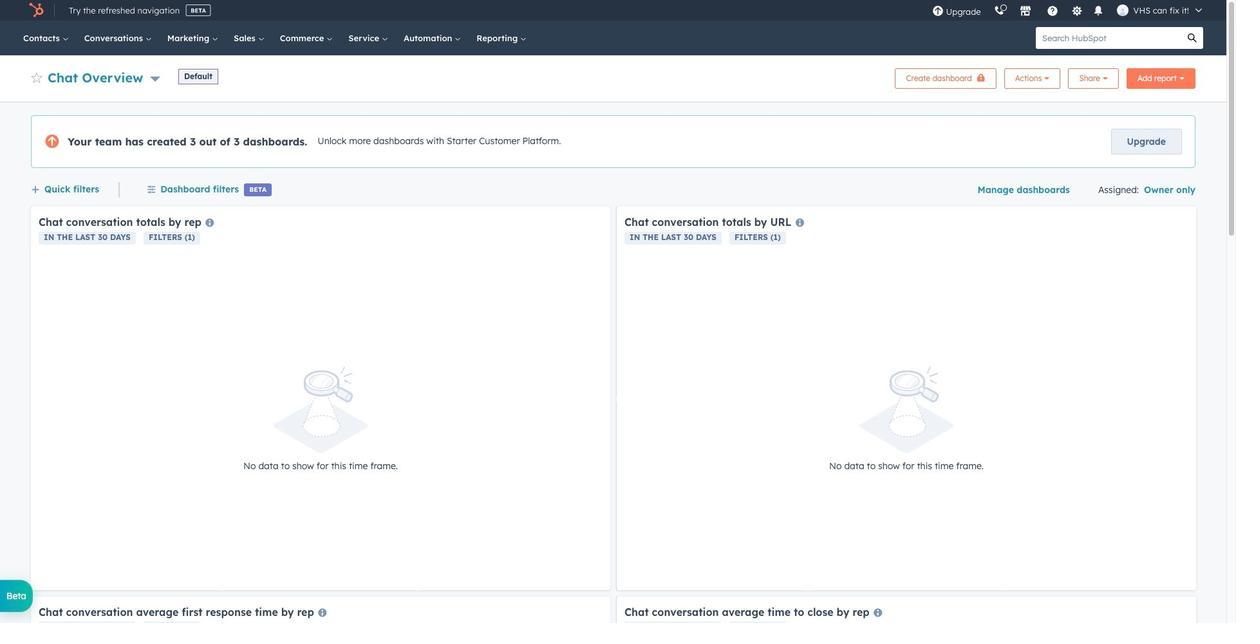Task type: describe. For each thing, give the bounding box(es) containing it.
Search HubSpot search field
[[1036, 27, 1181, 49]]

chat conversation totals by url element
[[617, 207, 1196, 590]]

chat conversation average first response time by rep element
[[31, 597, 610, 623]]



Task type: vqa. For each thing, say whether or not it's contained in the screenshot.
-
no



Task type: locate. For each thing, give the bounding box(es) containing it.
banner
[[31, 64, 1196, 89]]

marketplaces image
[[1020, 6, 1031, 17]]

chat conversation totals by rep element
[[31, 207, 610, 590]]

chat conversation average time to close by rep element
[[617, 597, 1196, 623]]

menu
[[926, 0, 1211, 21]]

jer mill image
[[1117, 5, 1128, 16]]



